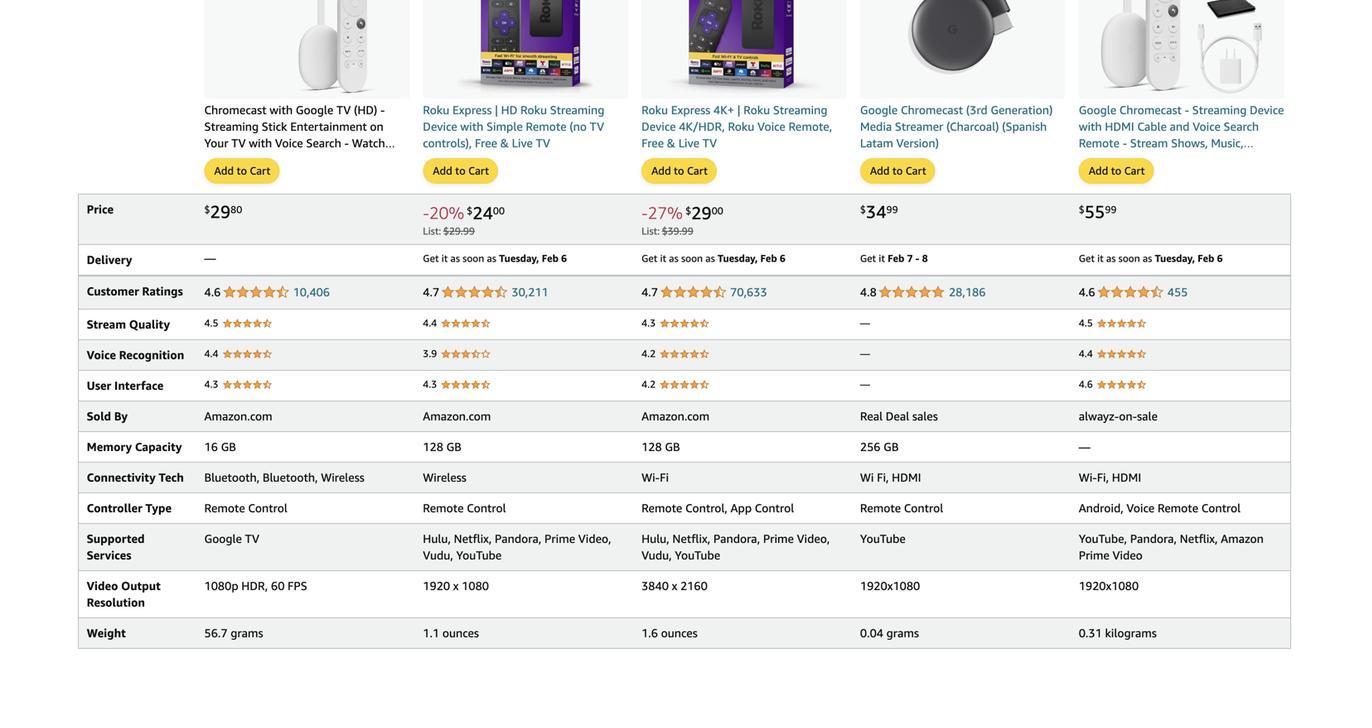 Task type: locate. For each thing, give the bounding box(es) containing it.
2 horizontal spatial tuesday,
[[1155, 253, 1195, 264]]

4 as from the left
[[705, 253, 715, 264]]

1 ounces from the left
[[442, 627, 479, 641]]

hdmi right wi
[[892, 471, 921, 485]]

version
[[1079, 186, 1118, 200]]

2 free from the left
[[641, 136, 664, 150]]

0 horizontal spatial video,
[[578, 532, 611, 546]]

cart
[[250, 164, 270, 177], [468, 164, 489, 177], [687, 164, 708, 177], [906, 164, 926, 177], [1124, 164, 1145, 177]]

34
[[866, 201, 886, 222]]

fi,
[[877, 471, 889, 485], [1097, 471, 1109, 485]]

stick
[[262, 120, 287, 133]]

80
[[231, 204, 242, 215]]

shows,
[[1171, 136, 1208, 150], [247, 153, 283, 167]]

0 horizontal spatial 1920x1080
[[860, 580, 920, 593]]

1 horizontal spatial pandora,
[[713, 532, 760, 546]]

to up version
[[1111, 164, 1121, 177]]

2 x from the left
[[672, 580, 677, 593]]

1 horizontal spatial stream
[[1130, 136, 1168, 150]]

netflix, inside youtube, pandora, netflix, amazon prime video
[[1180, 532, 1218, 546]]

grams for 0.04 grams
[[886, 627, 919, 641]]

shows, up phone
[[1171, 136, 1208, 150]]

0 horizontal spatial list:
[[423, 225, 441, 237]]

1 horizontal spatial 4.4
[[423, 317, 437, 329]]

1 6 from the left
[[561, 253, 567, 264]]

2 horizontal spatial remote control
[[860, 502, 943, 515]]

add to cart
[[214, 164, 270, 177], [433, 164, 489, 177], [651, 164, 708, 177], [870, 164, 926, 177], [1089, 164, 1145, 177]]

1 vertical spatial shows,
[[247, 153, 283, 167]]

$ 34 99
[[860, 201, 898, 222]]

hd right pouch
[[1251, 169, 1268, 183]]

4.6 down 55
[[1079, 285, 1095, 299]]

& inside roku express 4k+ | roku streaming device 4k/hdr, roku voice remote, free & live tv
[[667, 136, 675, 150]]

0 horizontal spatial get it as soon as tuesday, feb 6
[[423, 253, 567, 264]]

remote control down wi fi, hdmi
[[860, 502, 943, 515]]

1 horizontal spatial 4.7
[[641, 285, 658, 299]]

grams right 56.7
[[231, 627, 263, 641]]

2 horizontal spatial live
[[678, 136, 699, 150]]

hd inside chromecast with google tv (hd) - streaming stick entertainment on your tv with voice search - watch movies, shows, and live tv in 1080p hd - snow
[[204, 169, 221, 183]]

2 horizontal spatial chromecast
[[1119, 103, 1182, 117]]

1 horizontal spatial wireless
[[423, 471, 466, 485]]

1 fi, from the left
[[877, 471, 889, 485]]

4.2 for interface
[[641, 379, 656, 390]]

0 horizontal spatial 4.7
[[423, 285, 439, 299]]

entertainment
[[290, 120, 367, 133]]

1 vertical spatial and
[[286, 153, 306, 167]]

0 vertical spatial snow
[[231, 169, 260, 183]]

roku express | hd roku streaming device with simple remote (no tv controls), free & live tv link
[[423, 102, 628, 152]]

add to cart up version
[[1089, 164, 1145, 177]]

&
[[500, 136, 509, 150], [667, 136, 675, 150]]

0 horizontal spatial wireless
[[321, 471, 364, 485]]

chromecast inside google chromecast (3rd generation) media streamer (charcoal) (spanish latam version)
[[901, 103, 963, 117]]

hdmi for wi fi, hdmi
[[892, 471, 921, 485]]

voice inside the google chromecast - streaming device with hdmi cable and voice search remote - stream shows, music, photos, sports from phone to tv - includes cleaning cloth, pouch - hd version - snow
[[1193, 120, 1221, 133]]

70,633
[[730, 285, 767, 299]]

hd inside roku express | hd roku streaming device with simple remote (no tv controls), free & live tv
[[501, 103, 517, 117]]

0 horizontal spatial amazon.com
[[204, 410, 272, 423]]

as down $ 55 99
[[1106, 253, 1116, 264]]

voice up "music,"
[[1193, 120, 1221, 133]]

|
[[495, 103, 498, 117], [737, 103, 740, 117]]

1 horizontal spatial 128 gb
[[641, 440, 680, 454]]

0 horizontal spatial prime
[[544, 532, 575, 546]]

bluetooth,
[[204, 471, 260, 485], [263, 471, 318, 485]]

3 gb from the left
[[665, 440, 680, 454]]

0 horizontal spatial hd
[[204, 169, 221, 183]]

0 vertical spatial 1080p
[[364, 153, 398, 167]]

1 vertical spatial snow
[[1128, 186, 1157, 200]]

2 grams from the left
[[886, 627, 919, 641]]

search inside the google chromecast - streaming device with hdmi cable and voice search remote - stream shows, music, photos, sports from phone to tv - includes cleaning cloth, pouch - hd version - snow
[[1224, 120, 1259, 133]]

roku left 4k+
[[641, 103, 668, 117]]

2 pandora, from the left
[[713, 532, 760, 546]]

2 control from the left
[[467, 502, 506, 515]]

$ down version
[[1079, 204, 1085, 215]]

supported services
[[87, 532, 145, 563]]

—
[[204, 251, 216, 265], [860, 317, 870, 329], [860, 348, 870, 360], [860, 379, 870, 390], [1079, 440, 1090, 454]]

hdmi left cable
[[1105, 120, 1134, 133]]

5 cart from the left
[[1124, 164, 1145, 177]]

0 horizontal spatial 00
[[493, 205, 505, 217]]

4 cart from the left
[[906, 164, 926, 177]]

express inside roku express | hd roku streaming device with simple remote (no tv controls), free & live tv
[[452, 103, 492, 117]]

1 horizontal spatial get it as soon as tuesday, feb 6
[[641, 253, 786, 264]]

0 horizontal spatial 1080p
[[204, 580, 238, 593]]

sold by
[[87, 410, 128, 423]]

4.4 up alwayz-
[[1079, 348, 1093, 360]]

amazon.com up 16 gb
[[204, 410, 272, 423]]

price
[[87, 203, 114, 216]]

00 right 27%
[[712, 205, 723, 217]]

1 00 from the left
[[493, 205, 505, 217]]

roku express 4k+ | roku streaming device 4k/hdr, roku voice remote, free & live tv link
[[641, 102, 847, 152]]

to down "music,"
[[1224, 153, 1235, 167]]

add to cart down version) on the top right
[[870, 164, 926, 177]]

live down '4k/hdr,'
[[678, 136, 699, 150]]

1 horizontal spatial list:
[[641, 225, 660, 237]]

1 & from the left
[[500, 136, 509, 150]]

get it as soon as tuesday, feb 6 down the $39.99
[[641, 253, 786, 264]]

0 vertical spatial shows,
[[1171, 136, 1208, 150]]

youtube down wi fi, hdmi
[[860, 532, 906, 546]]

28,186
[[949, 285, 986, 299]]

hulu, up "1920"
[[423, 532, 451, 546]]

1 amazon.com from the left
[[204, 410, 272, 423]]

2 horizontal spatial 6
[[1217, 253, 1223, 264]]

1 horizontal spatial hulu, netflix, pandora, prime video, vudu, youtube
[[641, 532, 830, 563]]

hd up simple
[[501, 103, 517, 117]]

0 horizontal spatial and
[[286, 153, 306, 167]]

1 horizontal spatial 99
[[1105, 204, 1117, 215]]

1 horizontal spatial x
[[672, 580, 677, 593]]

4 it from the left
[[1097, 253, 1104, 264]]

1 x from the left
[[453, 580, 459, 593]]

grams right 0.04
[[886, 627, 919, 641]]

3 control from the left
[[755, 502, 794, 515]]

0 horizontal spatial express
[[452, 103, 492, 117]]

express up simple
[[452, 103, 492, 117]]

youtube,
[[1079, 532, 1127, 546]]

2 chromecast from the left
[[901, 103, 963, 117]]

chromecast inside chromecast with google tv (hd) - streaming stick entertainment on your tv with voice search - watch movies, shows, and live tv in 1080p hd - snow
[[204, 103, 266, 117]]

| inside roku express 4k+ | roku streaming device 4k/hdr, roku voice remote, free & live tv
[[737, 103, 740, 117]]

1 chromecast from the left
[[204, 103, 266, 117]]

2 | from the left
[[737, 103, 740, 117]]

1 horizontal spatial remote control
[[423, 502, 506, 515]]

cart right includes
[[1124, 164, 1145, 177]]

memory
[[87, 440, 132, 454]]

express
[[452, 103, 492, 117], [671, 103, 710, 117]]

4.2
[[641, 348, 656, 360], [641, 379, 656, 390]]

0 horizontal spatial ounces
[[442, 627, 479, 641]]

1 add to cart from the left
[[214, 164, 270, 177]]

0 vertical spatial search
[[1224, 120, 1259, 133]]

remote inside the google chromecast - streaming device with hdmi cable and voice search remote - stream shows, music, photos, sports from phone to tv - includes cleaning cloth, pouch - hd version - snow
[[1079, 136, 1120, 150]]

0 horizontal spatial vudu,
[[423, 549, 453, 563]]

0 horizontal spatial 4.3
[[204, 379, 218, 390]]

grams
[[231, 627, 263, 641], [886, 627, 919, 641]]

1 horizontal spatial shows,
[[1171, 136, 1208, 150]]

0 horizontal spatial free
[[475, 136, 497, 150]]

chromecast up cable
[[1119, 103, 1182, 117]]

0 horizontal spatial device
[[423, 120, 457, 133]]

1 4.2 from the top
[[641, 348, 656, 360]]

2 fi, from the left
[[1097, 471, 1109, 485]]

4 add to cart from the left
[[870, 164, 926, 177]]

chromecast inside the google chromecast - streaming device with hdmi cable and voice search remote - stream shows, music, photos, sports from phone to tv - includes cleaning cloth, pouch - hd version - snow
[[1119, 103, 1182, 117]]

hd down movies,
[[204, 169, 221, 183]]

youtube up 2160
[[675, 549, 720, 563]]

1 128 gb from the left
[[423, 440, 461, 454]]

1 horizontal spatial 1920x1080
[[1079, 580, 1139, 593]]

1 horizontal spatial 00
[[712, 205, 723, 217]]

99
[[886, 204, 898, 215], [1105, 204, 1117, 215]]

2 tuesday, from the left
[[718, 253, 758, 264]]

1 vertical spatial search
[[306, 136, 341, 150]]

netflix, down control, on the right
[[672, 532, 710, 546]]

2 horizontal spatial 4.4
[[1079, 348, 1093, 360]]

5 add from the left
[[1089, 164, 1108, 177]]

hulu, netflix, pandora, prime video, vudu, youtube up 1080
[[423, 532, 611, 563]]

youtube
[[860, 532, 906, 546], [456, 549, 502, 563], [675, 549, 720, 563]]

$ inside -27% $ 29 00
[[685, 205, 691, 217]]

pandora,
[[495, 532, 541, 546], [713, 532, 760, 546], [1130, 532, 1177, 546]]

search inside chromecast with google tv (hd) - streaming stick entertainment on your tv with voice search - watch movies, shows, and live tv in 1080p hd - snow
[[306, 136, 341, 150]]

4.4
[[423, 317, 437, 329], [204, 348, 218, 360], [1079, 348, 1093, 360]]

3 add to cart from the left
[[651, 164, 708, 177]]

29
[[210, 201, 231, 222], [691, 203, 712, 223]]

snow down movies,
[[231, 169, 260, 183]]

customer ratings
[[87, 285, 183, 298]]

2 it from the left
[[660, 253, 666, 264]]

device inside roku express | hd roku streaming device with simple remote (no tv controls), free & live tv
[[423, 120, 457, 133]]

1 free from the left
[[475, 136, 497, 150]]

2 horizontal spatial amazon.com
[[641, 410, 710, 423]]

1 get it as soon as tuesday, feb 6 from the left
[[423, 253, 567, 264]]

1 horizontal spatial |
[[737, 103, 740, 117]]

connectivity tech
[[87, 471, 184, 485]]

google up hdr,
[[204, 532, 242, 546]]

amazon.com up the fi on the left bottom of the page
[[641, 410, 710, 423]]

1 4.7 from the left
[[423, 285, 439, 299]]

2 ounces from the left
[[661, 627, 698, 641]]

1 get from the left
[[423, 253, 439, 264]]

1 horizontal spatial hd
[[501, 103, 517, 117]]

wi-
[[641, 471, 660, 485], [1079, 471, 1097, 485]]

streaming up "music,"
[[1192, 103, 1247, 117]]

0 horizontal spatial &
[[500, 136, 509, 150]]

sale
[[1137, 410, 1158, 423]]

cloth,
[[1174, 169, 1205, 183]]

3 pandora, from the left
[[1130, 532, 1177, 546]]

1 horizontal spatial free
[[641, 136, 664, 150]]

1 it from the left
[[441, 253, 448, 264]]

1 bluetooth, from the left
[[204, 471, 260, 485]]

2 horizontal spatial netflix,
[[1180, 532, 1218, 546]]

$ 55 99
[[1079, 201, 1117, 222]]

roku express | hd roku streaming device with simple remote (no tv controls), free & live tv image
[[453, 0, 599, 99]]

device inside roku express 4k+ | roku streaming device 4k/hdr, roku voice remote, free & live tv
[[641, 120, 676, 133]]

2 vudu, from the left
[[641, 549, 672, 563]]

free inside roku express 4k+ | roku streaming device 4k/hdr, roku voice remote, free & live tv
[[641, 136, 664, 150]]

2 get from the left
[[641, 253, 657, 264]]

1 horizontal spatial bluetooth,
[[263, 471, 318, 485]]

list: for 24
[[423, 225, 441, 237]]

0 horizontal spatial bluetooth,
[[204, 471, 260, 485]]

1920x1080 down video
[[1079, 580, 1139, 593]]

0 horizontal spatial x
[[453, 580, 459, 593]]

256 gb
[[860, 440, 899, 454]]

vudu,
[[423, 549, 453, 563], [641, 549, 672, 563]]

3 amazon.com from the left
[[641, 410, 710, 423]]

list: down 20%
[[423, 225, 441, 237]]

express for with
[[452, 103, 492, 117]]

express up '4k/hdr,'
[[671, 103, 710, 117]]

1 horizontal spatial video,
[[797, 532, 830, 546]]

2 4.7 from the left
[[641, 285, 658, 299]]

tuesday, up 455
[[1155, 253, 1195, 264]]

0 horizontal spatial hulu,
[[423, 532, 451, 546]]

3.9
[[423, 348, 437, 360]]

4.6
[[204, 285, 221, 299], [1079, 285, 1095, 299], [1079, 379, 1093, 390]]

tv inside the google chromecast - streaming device with hdmi cable and voice search remote - stream shows, music, photos, sports from phone to tv - includes cleaning cloth, pouch - hd version - snow
[[1238, 153, 1252, 167]]

hulu, up 3840
[[641, 532, 669, 546]]

remote up google tv
[[204, 502, 245, 515]]

hulu,
[[423, 532, 451, 546], [641, 532, 669, 546]]

and inside the google chromecast - streaming device with hdmi cable and voice search remote - stream shows, music, photos, sports from phone to tv - includes cleaning cloth, pouch - hd version - snow
[[1170, 120, 1190, 133]]

control down bluetooth, bluetooth, wireless
[[248, 502, 287, 515]]

27%
[[648, 203, 683, 223]]

$ up $29.99
[[467, 205, 473, 217]]

4.7 for 30,211
[[423, 285, 439, 299]]

get up 4.8
[[860, 253, 876, 264]]

99 up get it feb 7 - 8
[[886, 204, 898, 215]]

remote up "1920"
[[423, 502, 464, 515]]

2 horizontal spatial device
[[1250, 103, 1284, 117]]

add to cart submit down "your"
[[205, 159, 279, 183]]

$ inside $ 55 99
[[1079, 204, 1085, 215]]

google inside the google chromecast - streaming device with hdmi cable and voice search remote - stream shows, music, photos, sports from phone to tv - includes cleaning cloth, pouch - hd version - snow
[[1079, 103, 1116, 117]]

0 horizontal spatial wi-
[[641, 471, 660, 485]]

4 get from the left
[[1079, 253, 1095, 264]]

with inside the google chromecast - streaming device with hdmi cable and voice search remote - stream shows, music, photos, sports from phone to tv - includes cleaning cloth, pouch - hd version - snow
[[1079, 120, 1102, 133]]

1 gb from the left
[[221, 440, 236, 454]]

add to cart submit down controls),
[[424, 159, 497, 183]]

streaming inside roku express 4k+ | roku streaming device 4k/hdr, roku voice remote, free & live tv
[[773, 103, 827, 117]]

voice left remote,
[[757, 120, 785, 133]]

stream quality
[[87, 318, 170, 331]]

3 as from the left
[[669, 253, 679, 264]]

2 99 from the left
[[1105, 204, 1117, 215]]

4 add to cart submit from the left
[[861, 159, 935, 183]]

remote down the fi on the left bottom of the page
[[641, 502, 682, 515]]

pandora, inside youtube, pandora, netflix, amazon prime video
[[1130, 532, 1177, 546]]

list:
[[423, 225, 441, 237], [641, 225, 660, 237]]

simple
[[486, 120, 523, 133]]

add down controls),
[[433, 164, 452, 177]]

1 horizontal spatial wi-
[[1079, 471, 1097, 485]]

from
[[1159, 153, 1184, 167]]

add to cart submit down version) on the top right
[[861, 159, 935, 183]]

streamer
[[895, 120, 943, 133]]

fi, right wi
[[877, 471, 889, 485]]

0 horizontal spatial |
[[495, 103, 498, 117]]

fi, for wi
[[877, 471, 889, 485]]

with up stick
[[270, 103, 293, 117]]

0 horizontal spatial soon
[[463, 253, 484, 264]]

vudu, up "1920"
[[423, 549, 453, 563]]

sports
[[1121, 153, 1156, 167]]

| up simple
[[495, 103, 498, 117]]

0 horizontal spatial 4.5
[[204, 317, 218, 329]]

99 inside $ 34 99
[[886, 204, 898, 215]]

0 vertical spatial and
[[1170, 120, 1190, 133]]

express for 4k/hdr,
[[671, 103, 710, 117]]

to inside the google chromecast - streaming device with hdmi cable and voice search remote - stream shows, music, photos, sports from phone to tv - includes cleaning cloth, pouch - hd version - snow
[[1224, 153, 1235, 167]]

2 horizontal spatial prime
[[1079, 549, 1109, 563]]

cart right movies,
[[250, 164, 270, 177]]

2 list: from the left
[[641, 225, 660, 237]]

gb
[[221, 440, 236, 454], [446, 440, 461, 454], [665, 440, 680, 454], [884, 440, 899, 454]]

4 control from the left
[[904, 502, 943, 515]]

control right app
[[755, 502, 794, 515]]

2 horizontal spatial get it as soon as tuesday, feb 6
[[1079, 253, 1223, 264]]

- inside -27% $ 29 00
[[641, 203, 648, 223]]

1 express from the left
[[452, 103, 492, 117]]

0 horizontal spatial netflix,
[[454, 532, 492, 546]]

2 add to cart from the left
[[433, 164, 489, 177]]

real
[[860, 410, 883, 423]]

and down stick
[[286, 153, 306, 167]]

1 horizontal spatial live
[[512, 136, 533, 150]]

-20% $ 24 00
[[423, 203, 505, 223]]

ounces
[[442, 627, 479, 641], [661, 627, 698, 641]]

1 horizontal spatial &
[[667, 136, 675, 150]]

hulu, netflix, pandora, prime video, vudu, youtube down app
[[641, 532, 830, 563]]

2 horizontal spatial soon
[[1118, 253, 1140, 264]]

soon
[[463, 253, 484, 264], [681, 253, 703, 264], [1118, 253, 1140, 264]]

1 vudu, from the left
[[423, 549, 453, 563]]

add up 27%
[[651, 164, 671, 177]]

1 horizontal spatial chromecast
[[901, 103, 963, 117]]

2 6 from the left
[[780, 253, 786, 264]]

stream
[[1130, 136, 1168, 150], [87, 318, 126, 331]]

1 horizontal spatial netflix,
[[672, 532, 710, 546]]

cart down controls),
[[468, 164, 489, 177]]

customer
[[87, 285, 139, 298]]

0 vertical spatial 4.2
[[641, 348, 656, 360]]

roku up simple
[[520, 103, 547, 117]]

Add to Cart submit
[[205, 159, 279, 183], [424, 159, 497, 183], [642, 159, 716, 183], [861, 159, 935, 183], [1080, 159, 1153, 183]]

2 express from the left
[[671, 103, 710, 117]]

2 00 from the left
[[712, 205, 723, 217]]

1 horizontal spatial 29
[[691, 203, 712, 223]]

get it as soon as tuesday, feb 6 up 455
[[1079, 253, 1223, 264]]

4 gb from the left
[[884, 440, 899, 454]]

device for free
[[641, 120, 676, 133]]

4.7 up '3.9'
[[423, 285, 439, 299]]

free down simple
[[475, 136, 497, 150]]

1 horizontal spatial hulu,
[[641, 532, 669, 546]]

control
[[248, 502, 287, 515], [467, 502, 506, 515], [755, 502, 794, 515], [904, 502, 943, 515], [1201, 502, 1241, 515]]

0 horizontal spatial 99
[[886, 204, 898, 215]]

1 vertical spatial stream
[[87, 318, 126, 331]]

0 vertical spatial stream
[[1130, 136, 1168, 150]]

it down $ 55 99
[[1097, 253, 1104, 264]]

1080p down watch
[[364, 153, 398, 167]]

1.1 ounces
[[423, 627, 479, 641]]

get down list: $39.99
[[641, 253, 657, 264]]

3 cart from the left
[[687, 164, 708, 177]]

0 horizontal spatial 6
[[561, 253, 567, 264]]

256
[[860, 440, 881, 454]]

voice down stick
[[275, 136, 303, 150]]

add to cart for third add to cart submit from the left
[[651, 164, 708, 177]]

$ for 55
[[1079, 204, 1085, 215]]

hdmi
[[1105, 120, 1134, 133], [892, 471, 921, 485], [1112, 471, 1141, 485]]

2 & from the left
[[667, 136, 675, 150]]

and right cable
[[1170, 120, 1190, 133]]

streaming up "your"
[[204, 120, 259, 133]]

1 soon from the left
[[463, 253, 484, 264]]

chromecast up "your"
[[204, 103, 266, 117]]

3 chromecast from the left
[[1119, 103, 1182, 117]]

add down the latam at the right top of page
[[870, 164, 890, 177]]

voice right android,
[[1126, 502, 1155, 515]]

express inside roku express 4k+ | roku streaming device 4k/hdr, roku voice remote, free & live tv
[[671, 103, 710, 117]]

2 horizontal spatial hd
[[1251, 169, 1268, 183]]

streaming inside chromecast with google tv (hd) - streaming stick entertainment on your tv with voice search - watch movies, shows, and live tv in 1080p hd - snow
[[204, 120, 259, 133]]

1 1920x1080 from the left
[[860, 580, 920, 593]]

0 horizontal spatial chromecast
[[204, 103, 266, 117]]

tuesday, up 70,633
[[718, 253, 758, 264]]

56.7
[[204, 627, 228, 641]]

1 horizontal spatial 6
[[780, 253, 786, 264]]

remote,
[[788, 120, 832, 133]]

1 grams from the left
[[231, 627, 263, 641]]

streaming inside the google chromecast - streaming device with hdmi cable and voice search remote - stream shows, music, photos, sports from phone to tv - includes cleaning cloth, pouch - hd version - snow
[[1192, 103, 1247, 117]]

supported
[[87, 532, 145, 546]]

$ left 80
[[204, 204, 210, 215]]

wi- up android,
[[1079, 471, 1097, 485]]

google inside google chromecast (3rd generation) media streamer (charcoal) (spanish latam version)
[[860, 103, 898, 117]]

99 down version
[[1105, 204, 1117, 215]]

1080p left hdr,
[[204, 580, 238, 593]]

roku
[[423, 103, 449, 117], [520, 103, 547, 117], [641, 103, 668, 117], [743, 103, 770, 117], [728, 120, 754, 133]]

amazon.com
[[204, 410, 272, 423], [423, 410, 491, 423], [641, 410, 710, 423]]

to
[[1224, 153, 1235, 167], [237, 164, 247, 177], [455, 164, 466, 177], [674, 164, 684, 177], [892, 164, 903, 177], [1111, 164, 1121, 177]]

1 horizontal spatial tuesday,
[[718, 253, 758, 264]]

add to cart for 5th add to cart submit from left
[[1089, 164, 1145, 177]]

google up media
[[860, 103, 898, 117]]

x for 1920
[[453, 580, 459, 593]]

get it as soon as tuesday, feb 6
[[423, 253, 567, 264], [641, 253, 786, 264], [1079, 253, 1223, 264]]

2 4.2 from the top
[[641, 379, 656, 390]]

1 add from the left
[[214, 164, 234, 177]]

1 vertical spatial 4.2
[[641, 379, 656, 390]]

ounces right 1.6
[[661, 627, 698, 641]]

1920x1080 up 0.04 grams
[[860, 580, 920, 593]]

4.7 down list: $39.99
[[641, 285, 658, 299]]

google for google chromecast (3rd generation) media streamer (charcoal) (spanish latam version)
[[860, 103, 898, 117]]

99 inside $ 55 99
[[1105, 204, 1117, 215]]

shows, down stick
[[247, 153, 283, 167]]

0 horizontal spatial 128
[[423, 440, 443, 454]]

4.6 right "ratings"
[[204, 285, 221, 299]]

0 horizontal spatial live
[[309, 153, 330, 167]]

00 inside -20% $ 24 00
[[493, 205, 505, 217]]

remote down wi fi, hdmi
[[860, 502, 901, 515]]

video
[[1112, 549, 1143, 563]]

0 horizontal spatial shows,
[[247, 153, 283, 167]]

1 horizontal spatial soon
[[681, 253, 703, 264]]

1 horizontal spatial express
[[671, 103, 710, 117]]

free up 27%
[[641, 136, 664, 150]]

1 add to cart submit from the left
[[205, 159, 279, 183]]

1080
[[462, 580, 489, 593]]

add to cart up -27% $ 29 00
[[651, 164, 708, 177]]

$ inside $ 34 99
[[860, 204, 866, 215]]

tv
[[336, 103, 351, 117], [590, 120, 604, 133], [231, 136, 246, 150], [536, 136, 550, 150], [702, 136, 717, 150], [333, 153, 348, 167], [1238, 153, 1252, 167], [245, 532, 259, 546]]

1 | from the left
[[495, 103, 498, 117]]

cart down '4k/hdr,'
[[687, 164, 708, 177]]

2 get it as soon as tuesday, feb 6 from the left
[[641, 253, 786, 264]]

00 inside -27% $ 29 00
[[712, 205, 723, 217]]

0 horizontal spatial 128 gb
[[423, 440, 461, 454]]

with up photos, at right
[[1079, 120, 1102, 133]]

1 horizontal spatial snow
[[1128, 186, 1157, 200]]

2 wi- from the left
[[1079, 471, 1097, 485]]

live down simple
[[512, 136, 533, 150]]

it
[[441, 253, 448, 264], [660, 253, 666, 264], [879, 253, 885, 264], [1097, 253, 1104, 264]]

with down stick
[[249, 136, 272, 150]]

$ inside '$ 29 80'
[[204, 204, 210, 215]]

3 get it as soon as tuesday, feb 6 from the left
[[1079, 253, 1223, 264]]

2 4.5 from the left
[[1079, 317, 1093, 329]]

5 add to cart submit from the left
[[1080, 159, 1153, 183]]

& inside roku express | hd roku streaming device with simple remote (no tv controls), free & live tv
[[500, 136, 509, 150]]

google chromecast (3rd generation) media streamer (charcoal) (spanish latam version)
[[860, 103, 1053, 150]]

0 horizontal spatial hulu, netflix, pandora, prime video, vudu, youtube
[[423, 532, 611, 563]]

as
[[450, 253, 460, 264], [487, 253, 496, 264], [669, 253, 679, 264], [705, 253, 715, 264], [1106, 253, 1116, 264], [1143, 253, 1152, 264]]

3 get from the left
[[860, 253, 876, 264]]

ounces for 1.6 ounces
[[661, 627, 698, 641]]

& up 27%
[[667, 136, 675, 150]]

2 remote control from the left
[[423, 502, 506, 515]]

google chromecast (3rd generation) media streamer (charcoal) (spanish latam version) image
[[875, 0, 1051, 99]]

it down list: $39.99
[[660, 253, 666, 264]]

voice inside chromecast with google tv (hd) - streaming stick entertainment on your tv with voice search - watch movies, shows, and live tv in 1080p hd - snow
[[275, 136, 303, 150]]

x right 3840
[[672, 580, 677, 593]]



Task type: describe. For each thing, give the bounding box(es) containing it.
2 horizontal spatial 4.3
[[641, 317, 656, 329]]

generation)
[[991, 103, 1053, 117]]

2 wireless from the left
[[423, 471, 466, 485]]

hdr,
[[241, 580, 268, 593]]

1 netflix, from the left
[[454, 532, 492, 546]]

1 control from the left
[[248, 502, 287, 515]]

$ inside -20% $ 24 00
[[467, 205, 473, 217]]

3 soon from the left
[[1118, 253, 1140, 264]]

1.1
[[423, 627, 439, 641]]

2 feb from the left
[[760, 253, 777, 264]]

user interface
[[87, 379, 164, 393]]

shows, inside the google chromecast - streaming device with hdmi cable and voice search remote - stream shows, music, photos, sports from phone to tv - includes cleaning cloth, pouch - hd version - snow
[[1171, 136, 1208, 150]]

2 hulu, netflix, pandora, prime video, vudu, youtube from the left
[[641, 532, 830, 563]]

prime inside youtube, pandora, netflix, amazon prime video
[[1079, 549, 1109, 563]]

in
[[351, 153, 361, 167]]

device for tv
[[423, 120, 457, 133]]

list: $29.99
[[423, 225, 475, 237]]

add to cart for second add to cart submit
[[433, 164, 489, 177]]

3 6 from the left
[[1217, 253, 1223, 264]]

2 bluetooth, from the left
[[263, 471, 318, 485]]

device inside the google chromecast - streaming device with hdmi cable and voice search remote - stream shows, music, photos, sports from phone to tv - includes cleaning cloth, pouch - hd version - snow
[[1250, 103, 1284, 117]]

16
[[204, 440, 218, 454]]

(no
[[570, 120, 587, 133]]

roku express 4k+ | roku streaming device 4k/hdr, roku voice remote, free & live tv image
[[663, 0, 825, 99]]

— for user interface
[[860, 379, 870, 390]]

on
[[370, 120, 383, 133]]

wi- for fi,
[[1079, 471, 1097, 485]]

1 horizontal spatial 4.3
[[423, 379, 437, 390]]

video
[[87, 580, 118, 593]]

2160
[[680, 580, 708, 593]]

1 cart from the left
[[250, 164, 270, 177]]

control,
[[685, 502, 728, 515]]

google chromecast - streaming device with hdmi cable and voice search remote - stream shows, music, photos, sports from phone to tv - includes cleaning cloth, pouch - hd version - snow link
[[1079, 102, 1284, 200]]

1 vertical spatial 1080p
[[204, 580, 238, 593]]

type
[[145, 502, 172, 515]]

pouch
[[1208, 169, 1241, 183]]

bluetooth, bluetooth, wireless
[[204, 471, 364, 485]]

user
[[87, 379, 111, 393]]

0.31 kilograms
[[1079, 627, 1157, 641]]

3 feb from the left
[[888, 253, 904, 264]]

99 for 55
[[1105, 204, 1117, 215]]

60
[[271, 580, 285, 593]]

snow inside the google chromecast - streaming device with hdmi cable and voice search remote - stream shows, music, photos, sports from phone to tv - includes cleaning cloth, pouch - hd version - snow
[[1128, 186, 1157, 200]]

5 as from the left
[[1106, 253, 1116, 264]]

(charcoal)
[[946, 120, 999, 133]]

amazon
[[1221, 532, 1264, 546]]

controller type
[[87, 502, 172, 515]]

2 as from the left
[[487, 253, 496, 264]]

2 cart from the left
[[468, 164, 489, 177]]

roku up controls),
[[423, 103, 449, 117]]

chromecast for google chromecast (3rd generation) media streamer (charcoal) (spanish latam version)
[[901, 103, 963, 117]]

1 4.5 from the left
[[204, 317, 218, 329]]

voice recognition
[[87, 348, 184, 362]]

voice inside roku express 4k+ | roku streaming device 4k/hdr, roku voice remote, free & live tv
[[757, 120, 785, 133]]

cleaning
[[1125, 169, 1171, 183]]

roku right 4k+
[[743, 103, 770, 117]]

1 pandora, from the left
[[495, 532, 541, 546]]

google for google chromecast - streaming device with hdmi cable and voice search remote - stream shows, music, photos, sports from phone to tv - includes cleaning cloth, pouch - hd version - snow
[[1079, 103, 1116, 117]]

0 horizontal spatial youtube
[[456, 549, 502, 563]]

tv inside roku express 4k+ | roku streaming device 4k/hdr, roku voice remote, free & live tv
[[702, 136, 717, 150]]

4.2 for recognition
[[641, 348, 656, 360]]

controller
[[87, 502, 142, 515]]

$ for 29
[[204, 204, 210, 215]]

20%
[[429, 203, 464, 223]]

0 horizontal spatial stream
[[87, 318, 126, 331]]

roku express 4k+ | roku streaming device 4k/hdr, roku voice remote, free & live tv
[[641, 103, 832, 150]]

sold
[[87, 410, 111, 423]]

- inside -20% $ 24 00
[[423, 203, 429, 223]]

alwayz-
[[1079, 410, 1119, 423]]

list: $39.99
[[641, 225, 693, 237]]

1 wireless from the left
[[321, 471, 364, 485]]

grams for 56.7 grams
[[231, 627, 263, 641]]

wi
[[860, 471, 874, 485]]

x for 3840
[[672, 580, 677, 593]]

get it feb 7 - 8
[[860, 253, 928, 264]]

1 remote control from the left
[[204, 502, 287, 515]]

99 for 34
[[886, 204, 898, 215]]

3 remote control from the left
[[860, 502, 943, 515]]

deal
[[886, 410, 909, 423]]

0 horizontal spatial 29
[[210, 201, 231, 222]]

00 for 29
[[712, 205, 723, 217]]

4 feb from the left
[[1198, 253, 1214, 264]]

add to cart for first add to cart submit from the left
[[214, 164, 270, 177]]

hdmi inside the google chromecast - streaming device with hdmi cable and voice search remote - stream shows, music, photos, sports from phone to tv - includes cleaning cloth, pouch - hd version - snow
[[1105, 120, 1134, 133]]

1 feb from the left
[[542, 253, 559, 264]]

1 as from the left
[[450, 253, 460, 264]]

interface
[[114, 379, 164, 393]]

android,
[[1079, 502, 1123, 515]]

4 add from the left
[[870, 164, 890, 177]]

to down controls),
[[455, 164, 466, 177]]

google chromecast - streaming device with hdmi cable and voice search remote - stream shows, music, photos, sports from phone to tv - includes cleaning cloth, pouch - hd version - snow image
[[1096, 0, 1267, 99]]

1 horizontal spatial youtube
[[675, 549, 720, 563]]

hdmi for wi-fi, hdmi
[[1112, 471, 1141, 485]]

ratings
[[142, 285, 183, 298]]

0 horizontal spatial 4.4
[[204, 348, 218, 360]]

controls),
[[423, 136, 472, 150]]

ounces for 1.1 ounces
[[442, 627, 479, 641]]

wi fi, hdmi
[[860, 471, 921, 485]]

1 hulu, from the left
[[423, 532, 451, 546]]

stream inside the google chromecast - streaming device with hdmi cable and voice search remote - stream shows, music, photos, sports from phone to tv - includes cleaning cloth, pouch - hd version - snow
[[1130, 136, 1168, 150]]

4.7 for 70,633
[[641, 285, 658, 299]]

chromecast with google tv (hd) - streaming stick entertainment on your tv with voice search - watch movies, shows, and live tv in 1080p hd - snow image
[[234, 0, 380, 99]]

chromecast with google tv (hd) - streaming stick entertainment on your tv with voice search - watch movies, shows, and live tv in 1080p hd - snow
[[204, 103, 398, 183]]

video output resolution
[[87, 580, 161, 610]]

1 hulu, netflix, pandora, prime video, vudu, youtube from the left
[[423, 532, 611, 563]]

2 128 gb from the left
[[641, 440, 680, 454]]

live inside roku express | hd roku streaming device with simple remote (no tv controls), free & live tv
[[512, 136, 533, 150]]

fi, for wi-
[[1097, 471, 1109, 485]]

output
[[121, 580, 161, 593]]

latam
[[860, 136, 893, 150]]

4k/hdr,
[[679, 120, 725, 133]]

live inside roku express 4k+ | roku streaming device 4k/hdr, roku voice remote, free & live tv
[[678, 136, 699, 150]]

2 horizontal spatial youtube
[[860, 532, 906, 546]]

10,406
[[293, 285, 330, 299]]

5 control from the left
[[1201, 502, 1241, 515]]

2 gb from the left
[[446, 440, 461, 454]]

3 tuesday, from the left
[[1155, 253, 1195, 264]]

to up 80
[[237, 164, 247, 177]]

$ 29 80
[[204, 201, 242, 222]]

00 for 24
[[493, 205, 505, 217]]

3 add to cart submit from the left
[[642, 159, 716, 183]]

weight
[[87, 627, 126, 641]]

tech
[[159, 471, 184, 485]]

recognition
[[119, 348, 184, 362]]

media
[[860, 120, 892, 133]]

hd inside the google chromecast - streaming device with hdmi cable and voice search remote - stream shows, music, photos, sports from phone to tv - includes cleaning cloth, pouch - hd version - snow
[[1251, 169, 1268, 183]]

roku express | hd roku streaming device with simple remote (no tv controls), free & live tv
[[423, 103, 604, 150]]

2 1920x1080 from the left
[[1079, 580, 1139, 593]]

2 netflix, from the left
[[672, 532, 710, 546]]

4.6 for 10,406
[[204, 285, 221, 299]]

chromecast for google chromecast - streaming device with hdmi cable and voice search remote - stream shows, music, photos, sports from phone to tv - includes cleaning cloth, pouch - hd version - snow
[[1119, 103, 1182, 117]]

$ for 34
[[860, 204, 866, 215]]

2 128 from the left
[[641, 440, 662, 454]]

google inside chromecast with google tv (hd) - streaming stick entertainment on your tv with voice search - watch movies, shows, and live tv in 1080p hd - snow
[[296, 103, 333, 117]]

2 amazon.com from the left
[[423, 410, 491, 423]]

streaming inside roku express | hd roku streaming device with simple remote (no tv controls), free & live tv
[[550, 103, 604, 117]]

2 add from the left
[[433, 164, 452, 177]]

1.6 ounces
[[641, 627, 698, 641]]

free inside roku express | hd roku streaming device with simple remote (no tv controls), free & live tv
[[475, 136, 497, 150]]

1 128 from the left
[[423, 440, 443, 454]]

sales
[[912, 410, 938, 423]]

wi-fi
[[641, 471, 669, 485]]

4.6 for 455
[[1079, 285, 1095, 299]]

1 tuesday, from the left
[[499, 253, 539, 264]]

2 hulu, from the left
[[641, 532, 669, 546]]

3 it from the left
[[879, 253, 885, 264]]

services
[[87, 549, 131, 563]]

1 video, from the left
[[578, 532, 611, 546]]

your
[[204, 136, 228, 150]]

— for voice recognition
[[860, 348, 870, 360]]

watch
[[352, 136, 385, 150]]

remote inside roku express | hd roku streaming device with simple remote (no tv controls), free & live tv
[[526, 120, 567, 133]]

1 horizontal spatial prime
[[763, 532, 794, 546]]

(spanish
[[1002, 120, 1047, 133]]

google chromecast - streaming device with hdmi cable and voice search remote - stream shows, music, photos, sports from phone to tv - includes cleaning cloth, pouch - hd version - snow
[[1079, 103, 1284, 200]]

google tv
[[204, 532, 259, 546]]

8
[[922, 253, 928, 264]]

shows, inside chromecast with google tv (hd) - streaming stick entertainment on your tv with voice search - watch movies, shows, and live tv in 1080p hd - snow
[[247, 153, 283, 167]]

snow inside chromecast with google tv (hd) - streaming stick entertainment on your tv with voice search - watch movies, shows, and live tv in 1080p hd - snow
[[231, 169, 260, 183]]

4.6 up alwayz-
[[1079, 379, 1093, 390]]

google for google tv
[[204, 532, 242, 546]]

3 add from the left
[[651, 164, 671, 177]]

1080p inside chromecast with google tv (hd) - streaming stick entertainment on your tv with voice search - watch movies, shows, and live tv in 1080p hd - snow
[[364, 153, 398, 167]]

and inside chromecast with google tv (hd) - streaming stick entertainment on your tv with voice search - watch movies, shows, and live tv in 1080p hd - snow
[[286, 153, 306, 167]]

delivery
[[87, 253, 132, 267]]

fps
[[288, 580, 307, 593]]

6 as from the left
[[1143, 253, 1152, 264]]

on-
[[1119, 410, 1137, 423]]

live inside chromecast with google tv (hd) - streaming stick entertainment on your tv with voice search - watch movies, shows, and live tv in 1080p hd - snow
[[309, 153, 330, 167]]

0.04
[[860, 627, 883, 641]]

remote up youtube, pandora, netflix, amazon prime video
[[1158, 502, 1198, 515]]

real deal sales
[[860, 410, 938, 423]]

wi-fi, hdmi
[[1079, 471, 1141, 485]]

(hd)
[[354, 103, 377, 117]]

wi- for fi
[[641, 471, 660, 485]]

add to cart for 4th add to cart submit from the left
[[870, 164, 926, 177]]

voice up user
[[87, 348, 116, 362]]

— for stream quality
[[860, 317, 870, 329]]

capacity
[[135, 440, 182, 454]]

55
[[1085, 201, 1105, 222]]

by
[[114, 410, 128, 423]]

google chromecast (3rd generation) media streamer (charcoal) (spanish latam version) link
[[860, 102, 1065, 152]]

| inside roku express | hd roku streaming device with simple remote (no tv controls), free & live tv
[[495, 103, 498, 117]]

2 add to cart submit from the left
[[424, 159, 497, 183]]

with inside roku express | hd roku streaming device with simple remote (no tv controls), free & live tv
[[460, 120, 483, 133]]

to up -27% $ 29 00
[[674, 164, 684, 177]]

version)
[[896, 136, 939, 150]]

roku down 4k+
[[728, 120, 754, 133]]

list: for 29
[[641, 225, 660, 237]]

4k+
[[713, 103, 734, 117]]

to down version) on the top right
[[892, 164, 903, 177]]

1.6
[[641, 627, 658, 641]]

cable
[[1137, 120, 1167, 133]]

2 video, from the left
[[797, 532, 830, 546]]

7
[[907, 253, 913, 264]]

android, voice remote control
[[1079, 502, 1241, 515]]

app
[[731, 502, 752, 515]]

2 soon from the left
[[681, 253, 703, 264]]



Task type: vqa. For each thing, say whether or not it's contained in the screenshot.
making on the top right
no



